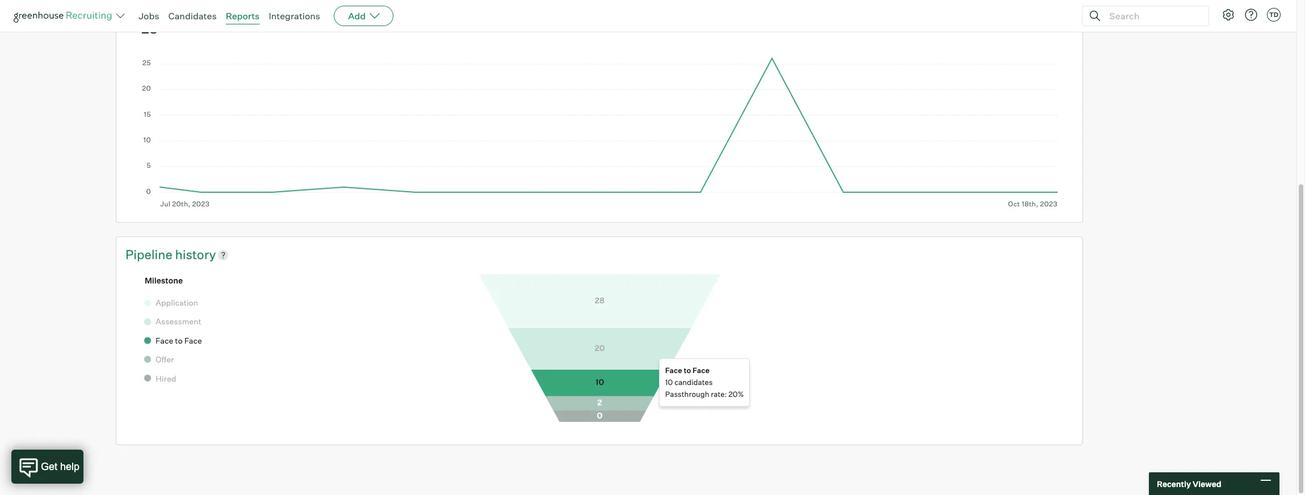 Task type: vqa. For each thing, say whether or not it's contained in the screenshot.
"Job Post Submitted" Element
no



Task type: locate. For each thing, give the bounding box(es) containing it.
integrations
[[269, 10, 320, 22]]

integrations link
[[269, 10, 320, 22]]

reports
[[226, 10, 260, 22]]

face
[[665, 366, 682, 376], [693, 366, 710, 376]]

0 horizontal spatial face
[[665, 366, 682, 376]]

candidates
[[168, 10, 217, 22]]

face up 10
[[665, 366, 682, 376]]

add button
[[334, 6, 394, 26]]

face right to
[[693, 366, 710, 376]]

jobs link
[[139, 10, 159, 22]]

1 horizontal spatial face
[[693, 366, 710, 376]]

passthrough
[[665, 390, 709, 399]]

recently
[[1157, 480, 1191, 489]]

20%
[[729, 390, 744, 399]]

td button
[[1265, 6, 1283, 24]]

rate:
[[711, 390, 727, 399]]

xychart image
[[141, 55, 1058, 208]]



Task type: describe. For each thing, give the bounding box(es) containing it.
history
[[175, 247, 216, 262]]

viewed
[[1193, 480, 1222, 489]]

add
[[348, 10, 366, 22]]

Search text field
[[1107, 8, 1199, 24]]

2 face from the left
[[693, 366, 710, 376]]

milestone
[[145, 276, 183, 285]]

1 face from the left
[[665, 366, 682, 376]]

td button
[[1267, 8, 1281, 22]]

28
[[141, 20, 158, 37]]

pipeline link
[[125, 246, 175, 264]]

face to face 10 candidates passthrough rate: 20%
[[665, 366, 744, 399]]

to
[[684, 366, 691, 376]]

recently viewed
[[1157, 480, 1222, 489]]

candidates
[[675, 378, 713, 387]]

jobs
[[139, 10, 159, 22]]

10
[[665, 378, 673, 387]]

history link
[[175, 246, 216, 264]]

td
[[1270, 11, 1279, 19]]

greenhouse recruiting image
[[14, 9, 116, 23]]

pipeline
[[125, 247, 175, 262]]

candidates link
[[168, 10, 217, 22]]

configure image
[[1222, 8, 1236, 22]]

reports link
[[226, 10, 260, 22]]



